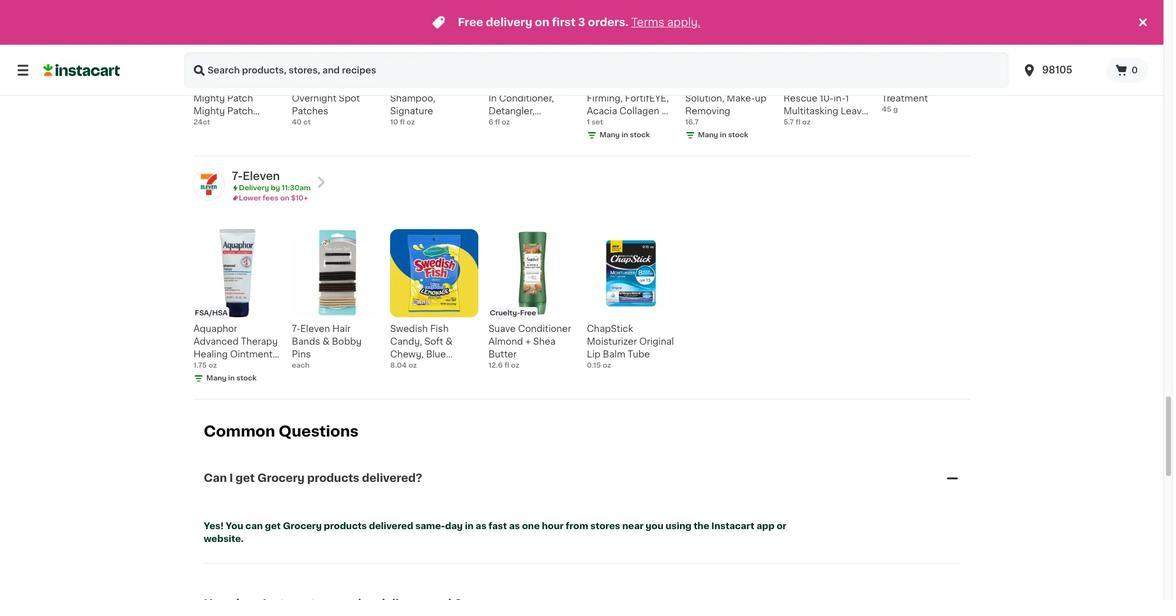 Task type: locate. For each thing, give the bounding box(es) containing it.
detangler,
[[489, 106, 535, 115]]

stock for pixi eye patches, firming, fortifeye, acacia collagen & peptides 0238
[[630, 131, 650, 138]]

in down removing
[[720, 131, 727, 138]]

on left first
[[535, 17, 550, 27]]

1 vertical spatial fsa/hsa
[[195, 310, 228, 317]]

0 vertical spatial get
[[236, 474, 255, 484]]

1 horizontal spatial tube
[[628, 350, 650, 359]]

24ct
[[194, 119, 210, 126]]

oz down butter
[[511, 362, 520, 369]]

products inside "yes! you can get grocery products delivered same-day in as fast as one hour from stores near you using the instacart app or website."
[[324, 522, 367, 531]]

products
[[307, 474, 359, 484], [324, 522, 367, 531]]

chewy,
[[390, 350, 424, 359]]

0 horizontal spatial on
[[280, 195, 289, 202]]

acne right "gel"
[[936, 81, 959, 90]]

tube down skin
[[194, 375, 216, 384]]

advanced
[[194, 337, 239, 346]]

1 horizontal spatial many in stock
[[600, 131, 650, 138]]

1 vertical spatial free
[[520, 310, 536, 317]]

1 vertical spatial mighty
[[194, 106, 225, 115]]

1 vertical spatial leave-
[[841, 106, 872, 115]]

pantene miracle rescue 10-in-1 multitasking leave- in conditioner spray
[[784, 81, 872, 141]]

stock
[[630, 131, 650, 138], [728, 131, 749, 138], [237, 375, 257, 382]]

0 vertical spatial on
[[535, 17, 550, 27]]

free up shea
[[520, 310, 536, 317]]

1 left set
[[587, 119, 590, 126]]

1 horizontal spatial 1
[[846, 94, 849, 103]]

0 horizontal spatial many
[[206, 375, 227, 382]]

98105 button
[[1015, 52, 1106, 88]]

grocery inside "yes! you can get grocery products delivered same-day in as fast as one hour from stores near you using the instacart app or website."
[[283, 522, 322, 531]]

0 vertical spatial tube
[[628, 350, 650, 359]]

oz right 0.15
[[603, 362, 611, 369]]

3
[[578, 17, 586, 27]]

7-
[[232, 171, 243, 181]]

many in stock for pixi eye patches, firming, fortifeye, acacia collagen & peptides 0238
[[600, 131, 650, 138]]

0 vertical spatial conditioner
[[794, 119, 847, 128]]

free left delivery
[[458, 17, 484, 27]]

leave- up conditioner,
[[538, 81, 569, 90]]

as
[[476, 522, 487, 531], [509, 522, 520, 531]]

2 horizontal spatial many
[[698, 131, 718, 138]]

acne inside "hero cosmetics mighty patch mighty patch original, hydrocolloid acne pimple patch"
[[254, 132, 277, 141]]

fl right '6'
[[495, 119, 500, 126]]

0 vertical spatial products
[[307, 474, 359, 484]]

+ left shea
[[526, 337, 531, 346]]

you
[[226, 522, 243, 531]]

fees
[[263, 195, 279, 202]]

pimple
[[194, 145, 224, 154]]

tube down original
[[628, 350, 650, 359]]

0 horizontal spatial +
[[526, 337, 531, 346]]

1 vertical spatial +
[[526, 337, 531, 346]]

0 vertical spatial free
[[458, 17, 484, 27]]

almond
[[489, 337, 523, 346]]

0 horizontal spatial 1
[[587, 119, 590, 126]]

1 horizontal spatial stock
[[630, 131, 650, 138]]

fsa/hsa up "panoxyl"
[[293, 66, 326, 73]]

suave
[[489, 324, 516, 333]]

app
[[757, 522, 775, 531]]

1 horizontal spatial on
[[535, 17, 550, 27]]

orders.
[[588, 17, 629, 27]]

1 vertical spatial item carousel region
[[176, 224, 970, 394]]

1 down miracle
[[846, 94, 849, 103]]

1 horizontal spatial leave-
[[841, 106, 872, 115]]

in up spray
[[784, 119, 792, 128]]

many down the 16.7
[[698, 131, 718, 138]]

lemonade
[[390, 375, 438, 384]]

peptides
[[587, 119, 627, 128]]

many down the peptides
[[600, 131, 620, 138]]

1 vertical spatial grocery
[[283, 522, 322, 531]]

stock down 0238
[[630, 131, 650, 138]]

overnight
[[292, 94, 337, 103]]

conditioner,
[[499, 94, 554, 103]]

fl right 10
[[400, 119, 405, 126]]

stock down protectant
[[237, 375, 257, 382]]

1 horizontal spatial many
[[600, 131, 620, 138]]

on for delivery
[[535, 17, 550, 27]]

0 horizontal spatial conditioner
[[518, 324, 571, 333]]

2 horizontal spatial many in stock
[[698, 131, 749, 138]]

1 horizontal spatial +
[[540, 119, 546, 128]]

0 horizontal spatial acne
[[254, 132, 277, 141]]

healing
[[194, 350, 228, 359]]

8.04
[[390, 362, 407, 369]]

0 horizontal spatial many in stock
[[206, 375, 257, 382]]

tube inside the aquaphor advanced therapy healing ointment skin protectant tube
[[194, 375, 216, 384]]

many in stock down 0238
[[600, 131, 650, 138]]

delivery
[[486, 17, 533, 27]]

fsa/hsa up aquaphor
[[195, 310, 228, 317]]

10
[[390, 119, 398, 126]]

1 vertical spatial get
[[265, 522, 281, 531]]

mighty up original,
[[194, 106, 225, 115]]

on inside limited time offer region
[[535, 17, 550, 27]]

1 vertical spatial conditioner
[[518, 324, 571, 333]]

None search field
[[184, 52, 1009, 88]]

1 vertical spatial tube
[[194, 375, 216, 384]]

1 vertical spatial products
[[324, 522, 367, 531]]

oz down healing
[[209, 362, 217, 369]]

fl right the 12.6
[[505, 362, 510, 369]]

0 vertical spatial mighty
[[194, 94, 225, 103]]

0 horizontal spatial get
[[236, 474, 255, 484]]

0 horizontal spatial free
[[458, 17, 484, 27]]

questions
[[279, 425, 359, 439]]

Search field
[[184, 52, 1009, 88]]

1 horizontal spatial free
[[520, 310, 536, 317]]

free inside item carousel region
[[520, 310, 536, 317]]

2 horizontal spatial &
[[662, 106, 669, 115]]

one
[[522, 522, 540, 531]]

as left fast on the bottom left
[[476, 522, 487, 531]]

leave- down 'in-'
[[841, 106, 872, 115]]

0 vertical spatial +
[[540, 119, 546, 128]]

1 horizontal spatial &
[[446, 337, 453, 346]]

grocery
[[257, 474, 305, 484], [283, 522, 322, 531]]

& down fortifeye,
[[662, 106, 669, 115]]

conditioner up shea
[[518, 324, 571, 333]]

1 vertical spatial on
[[280, 195, 289, 202]]

item carousel region
[[194, 0, 988, 154], [176, 224, 970, 394]]

first
[[552, 17, 576, 27]]

oz
[[407, 119, 415, 126], [502, 119, 510, 126], [803, 119, 811, 126], [209, 362, 217, 369], [409, 362, 417, 369], [511, 362, 520, 369], [603, 362, 611, 369]]

day
[[445, 522, 463, 531]]

0 vertical spatial fsa/hsa
[[293, 66, 326, 73]]

acne inside the differin gel acne treatment 45 g
[[936, 81, 959, 90]]

1 horizontal spatial get
[[265, 522, 281, 531]]

as left one
[[509, 522, 520, 531]]

products left delivered
[[324, 522, 367, 531]]

1 vertical spatial patch
[[227, 106, 253, 115]]

+
[[540, 119, 546, 128], [526, 337, 531, 346]]

7‑eleven hair bands & bobby pins each
[[292, 324, 362, 369]]

2 vertical spatial patch
[[227, 145, 253, 154]]

raspberry
[[390, 363, 437, 372]]

in down the peptides
[[622, 131, 628, 138]]

1 vertical spatial acne
[[254, 132, 277, 141]]

firming,
[[587, 94, 623, 103]]

many in stock down protectant
[[206, 375, 257, 382]]

in down protectant
[[228, 375, 235, 382]]

0 vertical spatial item carousel region
[[194, 0, 988, 154]]

& down 7‑eleven
[[323, 337, 330, 346]]

1 vertical spatial 1
[[587, 119, 590, 126]]

shea
[[533, 337, 556, 346]]

0 horizontal spatial &
[[323, 337, 330, 346]]

many in stock for bioderma micelle solution, make-up removing
[[698, 131, 749, 138]]

conditioner down multitasking
[[794, 119, 847, 128]]

make-
[[727, 94, 755, 103]]

on right fees
[[280, 195, 289, 202]]

delivery by 11:30am
[[239, 184, 311, 191]]

fast
[[489, 522, 507, 531]]

1 as from the left
[[476, 522, 487, 531]]

2 horizontal spatial stock
[[728, 131, 749, 138]]

get right can at the bottom
[[265, 522, 281, 531]]

+ left oat
[[540, 119, 546, 128]]

7 eleven image
[[194, 169, 224, 200]]

0 horizontal spatial fsa/hsa
[[195, 310, 228, 317]]

1 horizontal spatial as
[[509, 522, 520, 531]]

common questions
[[204, 425, 359, 439]]

products down questions
[[307, 474, 359, 484]]

can i get grocery products delivered?
[[204, 474, 422, 484]]

1 mighty from the top
[[194, 94, 225, 103]]

1 horizontal spatial fsa/hsa
[[293, 66, 326, 73]]

1 horizontal spatial acne
[[936, 81, 959, 90]]

panoxyl
[[292, 81, 329, 90]]

cosmetics
[[218, 81, 266, 90]]

grocery down common questions
[[257, 474, 305, 484]]

6
[[489, 119, 493, 126]]

&
[[662, 106, 669, 115], [323, 337, 330, 346], [446, 337, 453, 346]]

same-
[[415, 522, 445, 531]]

2 mighty from the top
[[194, 106, 225, 115]]

oz down signature
[[407, 119, 415, 126]]

tube
[[628, 350, 650, 359], [194, 375, 216, 384]]

differin gel acne treatment 45 g
[[882, 81, 959, 113]]

using
[[666, 522, 692, 531]]

products inside dropdown button
[[307, 474, 359, 484]]

in for bioderma micelle solution, make-up removing
[[720, 131, 727, 138]]

get inside dropdown button
[[236, 474, 255, 484]]

protectant
[[215, 363, 262, 372]]

delivered
[[369, 522, 413, 531]]

terms apply. link
[[631, 17, 701, 27]]

solution,
[[685, 94, 725, 103]]

fsa/hsa for aquaphor advanced therapy healing ointment skin protectant tube
[[195, 310, 228, 317]]

0 horizontal spatial tube
[[194, 375, 216, 384]]

delivery
[[239, 184, 269, 191]]

grocery inside dropdown button
[[257, 474, 305, 484]]

aquaphor
[[194, 324, 237, 333]]

in inside pantene miracle rescue 10-in-1 multitasking leave- in conditioner spray
[[784, 119, 792, 128]]

oz inside suave conditioner almond + shea butter 12.6 fl oz
[[511, 362, 520, 369]]

0 vertical spatial grocery
[[257, 474, 305, 484]]

mighty down hero
[[194, 94, 225, 103]]

stock down bioderma micelle solution, make-up removing 16.7
[[728, 131, 749, 138]]

grocery right can at the bottom
[[283, 522, 322, 531]]

& right soft
[[446, 337, 453, 346]]

conditioner
[[794, 119, 847, 128], [518, 324, 571, 333]]

can
[[204, 474, 227, 484]]

many in stock down removing
[[698, 131, 749, 138]]

0 vertical spatial acne
[[936, 81, 959, 90]]

oz down chewy,
[[409, 362, 417, 369]]

bands
[[292, 337, 320, 346]]

0 vertical spatial leave-
[[538, 81, 569, 90]]

in right the day
[[465, 522, 474, 531]]

in for pixi eye patches, firming, fortifeye, acacia collagen & peptides 0238
[[622, 131, 628, 138]]

lower
[[239, 195, 261, 202]]

1 horizontal spatial conditioner
[[794, 119, 847, 128]]

0 horizontal spatial as
[[476, 522, 487, 531]]

get inside "yes! you can get grocery products delivered same-day in as fast as one hour from stores near you using the instacart app or website."
[[265, 522, 281, 531]]

set
[[592, 119, 603, 126]]

up
[[755, 94, 767, 103]]

stock for aquaphor advanced therapy healing ointment skin protectant tube
[[237, 375, 257, 382]]

aquaphor advanced therapy healing ointment skin protectant tube
[[194, 324, 278, 384]]

0 horizontal spatial leave-
[[538, 81, 569, 90]]

get right i on the bottom of page
[[236, 474, 255, 484]]

item carousel region containing hero cosmetics mighty patch mighty patch original, hydrocolloid acne pimple patch
[[194, 0, 988, 154]]

oz down multitasking
[[803, 119, 811, 126]]

0 vertical spatial 1
[[846, 94, 849, 103]]

many down 1.75 oz
[[206, 375, 227, 382]]

fl inside kristin ess shampoo, signature 10 fl oz
[[400, 119, 405, 126]]

spot
[[339, 94, 360, 103]]

acne up eleven
[[254, 132, 277, 141]]

0238
[[629, 119, 653, 128]]

strawberry
[[489, 119, 538, 128]]

0 horizontal spatial stock
[[237, 375, 257, 382]]

oz down "detangler,"
[[502, 119, 510, 126]]



Task type: describe. For each thing, give the bounding box(es) containing it.
bobby
[[332, 337, 362, 346]]

oat
[[548, 119, 565, 128]]

eye
[[605, 81, 622, 90]]

apply.
[[667, 17, 701, 27]]

shampoo,
[[390, 94, 436, 103]]

or
[[777, 522, 787, 531]]

pixi
[[587, 81, 603, 90]]

many for aquaphor advanced therapy healing ointment skin protectant tube
[[206, 375, 227, 382]]

delivered?
[[362, 474, 422, 484]]

i
[[229, 474, 233, 484]]

treatment
[[882, 94, 928, 103]]

stores
[[591, 522, 620, 531]]

1.75
[[194, 362, 207, 369]]

2 as from the left
[[509, 522, 520, 531]]

raw
[[489, 81, 508, 90]]

spray
[[784, 132, 810, 141]]

differin
[[882, 81, 916, 90]]

rescue
[[784, 94, 818, 103]]

in
[[489, 94, 497, 103]]

ct
[[304, 119, 311, 126]]

moisturizer
[[587, 337, 637, 346]]

signature
[[390, 106, 433, 115]]

butter
[[489, 350, 517, 359]]

1.75 oz
[[194, 362, 217, 369]]

& inside 'pixi eye patches, firming, fortifeye, acacia collagen & peptides 0238'
[[662, 106, 669, 115]]

hour
[[542, 522, 564, 531]]

hero
[[194, 81, 215, 90]]

5.7
[[784, 119, 794, 126]]

in-
[[834, 94, 846, 103]]

from
[[566, 522, 589, 531]]

conditioner inside pantene miracle rescue 10-in-1 multitasking leave- in conditioner spray
[[794, 119, 847, 128]]

+ inside suave conditioner almond + shea butter 12.6 fl oz
[[526, 337, 531, 346]]

miracle
[[823, 81, 856, 90]]

tube inside chapstick moisturizer original lip balm tube 0.15 oz
[[628, 350, 650, 359]]

terms
[[631, 17, 665, 27]]

bioderma micelle solution, make-up removing 16.7
[[685, 81, 771, 126]]

chapstick moisturizer original lip balm tube 0.15 oz
[[587, 324, 674, 369]]

cruelty-free
[[490, 310, 536, 317]]

multitasking
[[784, 106, 839, 115]]

pins
[[292, 350, 311, 359]]

lip
[[587, 350, 601, 359]]

many in stock for aquaphor advanced therapy healing ointment skin protectant tube
[[206, 375, 257, 382]]

each
[[292, 362, 310, 369]]

fortifeye,
[[625, 94, 669, 103]]

micelle
[[739, 81, 771, 90]]

pm
[[332, 81, 346, 90]]

fsa/hsa for panoxyl pm overnight spot patches
[[293, 66, 326, 73]]

skin
[[194, 363, 212, 372]]

& inside swedish fish candy, soft & chewy, blue raspberry lemonade
[[446, 337, 453, 346]]

website.
[[204, 535, 244, 544]]

6 fl oz
[[489, 119, 510, 126]]

many for pixi eye patches, firming, fortifeye, acacia collagen & peptides 0238
[[600, 131, 620, 138]]

in inside "yes! you can get grocery products delivered same-day in as fast as one hour from stores near you using the instacart app or website."
[[465, 522, 474, 531]]

leave- inside the "raw sugar leave- in conditioner, detangler, strawberry + oat milk"
[[538, 81, 569, 90]]

fish
[[430, 324, 449, 333]]

fl inside suave conditioner almond + shea butter 12.6 fl oz
[[505, 362, 510, 369]]

7‑eleven
[[292, 324, 330, 333]]

stock for bioderma micelle solution, make-up removing
[[728, 131, 749, 138]]

leave- inside pantene miracle rescue 10-in-1 multitasking leave- in conditioner spray
[[841, 106, 872, 115]]

0.15
[[587, 362, 601, 369]]

instacart logo image
[[43, 63, 120, 78]]

swedish fish candy, soft & chewy, blue raspberry lemonade
[[390, 324, 453, 384]]

0
[[1132, 66, 1138, 75]]

16.7
[[685, 119, 699, 126]]

+ inside the "raw sugar leave- in conditioner, detangler, strawberry + oat milk"
[[540, 119, 546, 128]]

gel
[[918, 81, 933, 90]]

acacia
[[587, 106, 617, 115]]

1 inside pantene miracle rescue 10-in-1 multitasking leave- in conditioner spray
[[846, 94, 849, 103]]

chapstick
[[587, 324, 633, 333]]

in for aquaphor advanced therapy healing ointment skin protectant tube
[[228, 375, 235, 382]]

instacart
[[712, 522, 755, 531]]

1 set
[[587, 119, 603, 126]]

original,
[[194, 119, 231, 128]]

limited time offer region
[[0, 0, 1136, 45]]

item carousel region containing aquaphor advanced therapy healing ointment skin protectant tube
[[176, 224, 970, 394]]

pixi eye patches, firming, fortifeye, acacia collagen & peptides 0238
[[587, 81, 669, 128]]

removing
[[685, 106, 731, 115]]

blue
[[426, 350, 446, 359]]

$10+
[[291, 195, 308, 202]]

kristin ess shampoo, signature 10 fl oz
[[390, 81, 437, 126]]

hydrocolloid
[[194, 132, 251, 141]]

many for bioderma micelle solution, make-up removing
[[698, 131, 718, 138]]

by
[[271, 184, 280, 191]]

10-
[[820, 94, 834, 103]]

ess
[[421, 81, 437, 90]]

can
[[246, 522, 263, 531]]

7-eleven
[[232, 171, 280, 181]]

free delivery on first 3 orders. terms apply.
[[458, 17, 701, 27]]

collagen
[[620, 106, 660, 115]]

swedish
[[390, 324, 428, 333]]

conditioner inside suave conditioner almond + shea butter 12.6 fl oz
[[518, 324, 571, 333]]

near
[[623, 522, 644, 531]]

11:30am
[[282, 184, 311, 191]]

0 vertical spatial patch
[[227, 94, 253, 103]]

free inside limited time offer region
[[458, 17, 484, 27]]

pantene
[[784, 81, 821, 90]]

patches
[[292, 106, 328, 115]]

on for fees
[[280, 195, 289, 202]]

oz inside kristin ess shampoo, signature 10 fl oz
[[407, 119, 415, 126]]

fl right 5.7
[[796, 119, 801, 126]]

raw sugar leave- in conditioner, detangler, strawberry + oat milk
[[489, 81, 569, 141]]

& inside 7‑eleven hair bands & bobby pins each
[[323, 337, 330, 346]]

hero cosmetics mighty patch mighty patch original, hydrocolloid acne pimple patch
[[194, 81, 277, 154]]

oz inside chapstick moisturizer original lip balm tube 0.15 oz
[[603, 362, 611, 369]]

candy,
[[390, 337, 422, 346]]



Task type: vqa. For each thing, say whether or not it's contained in the screenshot.
the & inside the Swedish Fish Candy, Soft & Chewy, Blue Raspberry Lemonade
yes



